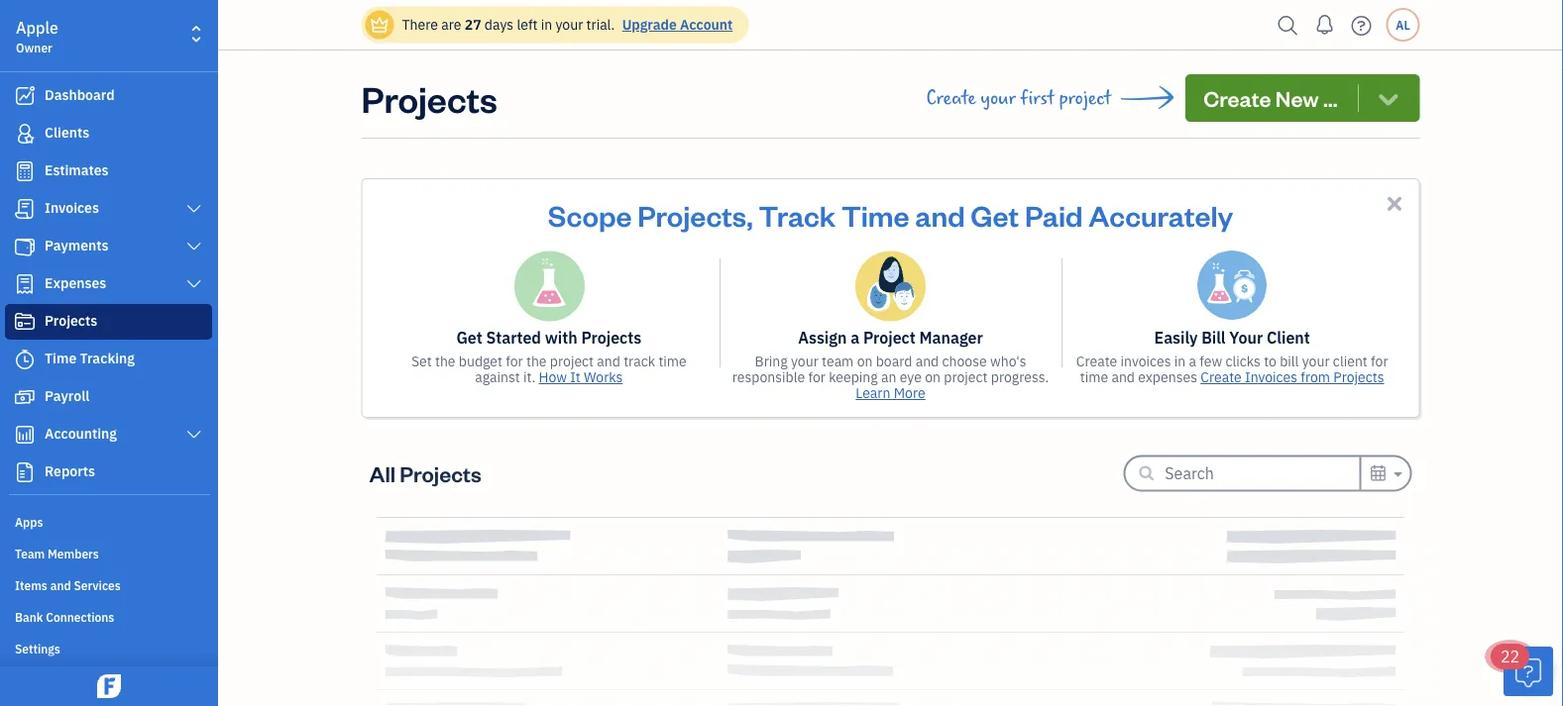 Task type: vqa. For each thing, say whether or not it's contained in the screenshot.
progress.
yes



Task type: locate. For each thing, give the bounding box(es) containing it.
time right timer icon
[[45, 349, 77, 368]]

project down 'with'
[[550, 352, 594, 371]]

0 horizontal spatial time
[[659, 352, 687, 371]]

create for create your first project
[[926, 87, 976, 109]]

team members link
[[5, 538, 212, 568]]

a inside create invoices in a few clicks to bill your client for time and expenses
[[1189, 352, 1197, 371]]

learn
[[856, 384, 891, 403]]

close image
[[1383, 192, 1406, 215]]

bank connections link
[[5, 602, 212, 632]]

get up budget
[[456, 328, 483, 348]]

and right board
[[916, 352, 939, 371]]

0 horizontal spatial in
[[541, 15, 552, 34]]

who's
[[990, 352, 1027, 371]]

chevron large down image up the payments link on the top left of page
[[185, 201, 203, 217]]

1 horizontal spatial get
[[971, 196, 1019, 233]]

bill
[[1202, 328, 1226, 348]]

the
[[435, 352, 456, 371], [526, 352, 547, 371]]

and right items
[[50, 578, 71, 594]]

chevron large down image inside accounting link
[[185, 427, 203, 443]]

the down get started with projects
[[526, 352, 547, 371]]

22 button
[[1491, 644, 1554, 697]]

1 horizontal spatial the
[[526, 352, 547, 371]]

for right client
[[1371, 352, 1388, 371]]

invoices
[[45, 199, 99, 217], [1245, 368, 1298, 387]]

0 horizontal spatial time
[[45, 349, 77, 368]]

projects
[[361, 74, 497, 121], [45, 312, 97, 330], [581, 328, 642, 348], [1334, 368, 1385, 387], [400, 460, 482, 488]]

create invoices in a few clicks to bill your client for time and expenses
[[1076, 352, 1388, 387]]

27
[[465, 15, 481, 34]]

2 horizontal spatial project
[[1059, 87, 1112, 109]]

your down assign
[[791, 352, 819, 371]]

and inside assign a project manager bring your team on board and choose who's responsible for keeping an eye on project progress. learn more
[[916, 352, 939, 371]]

create left invoices
[[1076, 352, 1118, 371]]

get left paid
[[971, 196, 1019, 233]]

0 horizontal spatial a
[[851, 328, 860, 348]]

create new … button
[[1186, 74, 1420, 122]]

search image
[[1272, 10, 1304, 40]]

time
[[659, 352, 687, 371], [1080, 368, 1108, 387]]

clicks
[[1226, 352, 1261, 371]]

estimates link
[[5, 154, 212, 189]]

and left track
[[597, 352, 621, 371]]

client
[[1333, 352, 1368, 371]]

projects down there
[[361, 74, 497, 121]]

time tracking
[[45, 349, 135, 368]]

your left 'trial.'
[[556, 15, 583, 34]]

0 vertical spatial invoices
[[45, 199, 99, 217]]

get
[[971, 196, 1019, 233], [456, 328, 483, 348]]

main element
[[0, 0, 268, 707]]

time up assign a project manager image on the right top of the page
[[842, 196, 910, 233]]

1 horizontal spatial project
[[944, 368, 988, 387]]

your right "bill"
[[1302, 352, 1330, 371]]

1 horizontal spatial a
[[1189, 352, 1197, 371]]

1 horizontal spatial time
[[1080, 368, 1108, 387]]

estimates
[[45, 161, 109, 179]]

days
[[485, 15, 514, 34]]

chevron large down image inside invoices link
[[185, 201, 203, 217]]

team
[[822, 352, 854, 371]]

in down easily
[[1175, 352, 1186, 371]]

0 vertical spatial get
[[971, 196, 1019, 233]]

1 vertical spatial invoices
[[1245, 368, 1298, 387]]

assign a project manager image
[[856, 251, 926, 322]]

project
[[863, 328, 916, 348]]

clients link
[[5, 116, 212, 152]]

works
[[584, 368, 623, 387]]

…
[[1324, 84, 1338, 112]]

a left few
[[1189, 352, 1197, 371]]

0 horizontal spatial the
[[435, 352, 456, 371]]

chevron large down image
[[185, 201, 203, 217], [185, 427, 203, 443]]

0 vertical spatial a
[[851, 328, 860, 348]]

money image
[[13, 388, 37, 407]]

2 chevron large down image from the top
[[185, 277, 203, 292]]

invoices link
[[5, 191, 212, 227]]

projects up track
[[581, 328, 642, 348]]

1 chevron large down image from the top
[[185, 201, 203, 217]]

projects right from
[[1334, 368, 1385, 387]]

0 horizontal spatial invoices
[[45, 199, 99, 217]]

more
[[894, 384, 926, 403]]

1 horizontal spatial in
[[1175, 352, 1186, 371]]

1 horizontal spatial invoices
[[1245, 368, 1298, 387]]

settings
[[15, 641, 60, 657]]

create
[[1204, 84, 1271, 112], [926, 87, 976, 109], [1076, 352, 1118, 371], [1201, 368, 1242, 387]]

1 vertical spatial a
[[1189, 352, 1197, 371]]

notifications image
[[1309, 5, 1341, 45]]

it
[[570, 368, 581, 387]]

your
[[1230, 328, 1263, 348]]

project
[[1059, 87, 1112, 109], [550, 352, 594, 371], [944, 368, 988, 387]]

for inside create invoices in a few clicks to bill your client for time and expenses
[[1371, 352, 1388, 371]]

0 vertical spatial chevron large down image
[[185, 201, 203, 217]]

chevron large down image down the payments link on the top left of page
[[185, 277, 203, 292]]

time right track
[[659, 352, 687, 371]]

chevron large down image down payroll link
[[185, 427, 203, 443]]

first
[[1021, 87, 1055, 109]]

client image
[[13, 124, 37, 144]]

1 horizontal spatial time
[[842, 196, 910, 233]]

on right team on the right of the page
[[857, 352, 873, 371]]

set the budget for the project and track time against it.
[[411, 352, 687, 387]]

and left expenses
[[1112, 368, 1135, 387]]

bank connections
[[15, 610, 114, 626]]

the right "set"
[[435, 352, 456, 371]]

scope projects, track time and get paid accurately
[[548, 196, 1233, 233]]

1 vertical spatial chevron large down image
[[185, 427, 203, 443]]

resource center badge image
[[1504, 647, 1554, 697]]

invoice image
[[13, 199, 37, 219]]

your left first
[[981, 87, 1016, 109]]

members
[[48, 546, 99, 562]]

for left keeping
[[808, 368, 826, 387]]

create for create invoices in a few clicks to bill your client for time and expenses
[[1076, 352, 1118, 371]]

payments link
[[5, 229, 212, 265]]

1 vertical spatial chevron large down image
[[185, 277, 203, 292]]

create left the new at the right top
[[1204, 84, 1271, 112]]

responsible
[[732, 368, 805, 387]]

0 horizontal spatial project
[[550, 352, 594, 371]]

create for create new …
[[1204, 84, 1271, 112]]

time left invoices
[[1080, 368, 1108, 387]]

0 horizontal spatial get
[[456, 328, 483, 348]]

1 chevron large down image from the top
[[185, 239, 203, 255]]

1 vertical spatial get
[[456, 328, 483, 348]]

create your first project
[[926, 87, 1112, 109]]

1 the from the left
[[435, 352, 456, 371]]

there
[[402, 15, 438, 34]]

easily bill your client
[[1155, 328, 1310, 348]]

on right eye
[[925, 368, 941, 387]]

estimate image
[[13, 162, 37, 181]]

chevron large down image
[[185, 239, 203, 255], [185, 277, 203, 292]]

left
[[517, 15, 538, 34]]

create down bill
[[1201, 368, 1242, 387]]

a inside assign a project manager bring your team on board and choose who's responsible for keeping an eye on project progress. learn more
[[851, 328, 860, 348]]

on
[[857, 352, 873, 371], [925, 368, 941, 387]]

project down manager at the top of page
[[944, 368, 988, 387]]

services
[[74, 578, 121, 594]]

payroll link
[[5, 380, 212, 415]]

create inside dropdown button
[[1204, 84, 1271, 112]]

project right first
[[1059, 87, 1112, 109]]

create inside create invoices in a few clicks to bill your client for time and expenses
[[1076, 352, 1118, 371]]

track
[[624, 352, 655, 371]]

create for create invoices from projects
[[1201, 368, 1242, 387]]

settings link
[[5, 633, 212, 663]]

all
[[369, 460, 396, 488]]

timer image
[[13, 350, 37, 370]]

2 chevron large down image from the top
[[185, 427, 203, 443]]

accounting link
[[5, 417, 212, 453]]

projects right "all"
[[400, 460, 482, 488]]

are
[[441, 15, 461, 34]]

create left first
[[926, 87, 976, 109]]

chevron large down image up expenses link
[[185, 239, 203, 255]]

paid
[[1025, 196, 1083, 233]]

for left it.
[[506, 352, 523, 371]]

1 vertical spatial time
[[45, 349, 77, 368]]

a up team on the right of the page
[[851, 328, 860, 348]]

1 vertical spatial in
[[1175, 352, 1186, 371]]

0 vertical spatial chevron large down image
[[185, 239, 203, 255]]

eye
[[900, 368, 922, 387]]

and
[[915, 196, 965, 233], [597, 352, 621, 371], [916, 352, 939, 371], [1112, 368, 1135, 387], [50, 578, 71, 594]]

apps link
[[5, 507, 212, 536]]

1 horizontal spatial for
[[808, 368, 826, 387]]

scope
[[548, 196, 632, 233]]

bill
[[1280, 352, 1299, 371]]

new
[[1276, 84, 1319, 112]]

connections
[[46, 610, 114, 626]]

0 horizontal spatial for
[[506, 352, 523, 371]]

in right left
[[541, 15, 552, 34]]

projects down expenses
[[45, 312, 97, 330]]

in inside create invoices in a few clicks to bill your client for time and expenses
[[1175, 352, 1186, 371]]

expenses
[[1138, 368, 1198, 387]]

in
[[541, 15, 552, 34], [1175, 352, 1186, 371]]

2 horizontal spatial for
[[1371, 352, 1388, 371]]

and up assign a project manager image on the right top of the page
[[915, 196, 965, 233]]

project image
[[13, 312, 37, 332]]



Task type: describe. For each thing, give the bounding box(es) containing it.
time inside time tracking "link"
[[45, 349, 77, 368]]

an
[[881, 368, 897, 387]]

for inside assign a project manager bring your team on board and choose who's responsible for keeping an eye on project progress. learn more
[[808, 368, 826, 387]]

expense image
[[13, 275, 37, 294]]

chevron large down image for expenses
[[185, 277, 203, 292]]

expenses
[[45, 274, 106, 292]]

for inside set the budget for the project and track time against it.
[[506, 352, 523, 371]]

crown image
[[369, 14, 390, 35]]

track
[[759, 196, 836, 233]]

dashboard
[[45, 86, 115, 104]]

create invoices from projects
[[1201, 368, 1385, 387]]

go to help image
[[1346, 10, 1378, 40]]

there are 27 days left in your trial. upgrade account
[[402, 15, 733, 34]]

from
[[1301, 368, 1330, 387]]

project inside assign a project manager bring your team on board and choose who's responsible for keeping an eye on project progress. learn more
[[944, 368, 988, 387]]

and inside create invoices in a few clicks to bill your client for time and expenses
[[1112, 368, 1135, 387]]

how it works
[[539, 368, 623, 387]]

time tracking link
[[5, 342, 212, 378]]

time inside create invoices in a few clicks to bill your client for time and expenses
[[1080, 368, 1108, 387]]

projects inside "link"
[[45, 312, 97, 330]]

and inside main element
[[50, 578, 71, 594]]

chevrondown image
[[1375, 84, 1402, 112]]

your inside create invoices in a few clicks to bill your client for time and expenses
[[1302, 352, 1330, 371]]

board
[[876, 352, 912, 371]]

0 vertical spatial time
[[842, 196, 910, 233]]

freshbooks image
[[93, 675, 125, 699]]

against
[[475, 368, 520, 387]]

time inside set the budget for the project and track time against it.
[[659, 352, 687, 371]]

payments
[[45, 236, 109, 255]]

bring
[[755, 352, 788, 371]]

account
[[680, 15, 733, 34]]

chevron large down image for accounting
[[185, 427, 203, 443]]

chart image
[[13, 425, 37, 445]]

team
[[15, 546, 45, 562]]

accurately
[[1089, 196, 1233, 233]]

to
[[1264, 352, 1277, 371]]

1 horizontal spatial on
[[925, 368, 941, 387]]

client
[[1267, 328, 1310, 348]]

apps
[[15, 515, 43, 530]]

project inside set the budget for the project and track time against it.
[[550, 352, 594, 371]]

dashboard image
[[13, 86, 37, 106]]

0 vertical spatial in
[[541, 15, 552, 34]]

Search text field
[[1165, 458, 1360, 490]]

your inside assign a project manager bring your team on board and choose who's responsible for keeping an eye on project progress. learn more
[[791, 352, 819, 371]]

upgrade account link
[[618, 15, 733, 34]]

chevron large down image for payments
[[185, 239, 203, 255]]

apple
[[16, 17, 58, 38]]

reports link
[[5, 455, 212, 491]]

caretdown image
[[1391, 462, 1402, 486]]

al
[[1396, 17, 1410, 33]]

assign
[[798, 328, 847, 348]]

budget
[[459, 352, 503, 371]]

items
[[15, 578, 47, 594]]

easily bill your client image
[[1198, 251, 1267, 320]]

2 the from the left
[[526, 352, 547, 371]]

started
[[486, 328, 541, 348]]

0 horizontal spatial on
[[857, 352, 873, 371]]

few
[[1200, 352, 1223, 371]]

22
[[1501, 647, 1520, 668]]

it.
[[523, 368, 536, 387]]

bank
[[15, 610, 43, 626]]

dashboard link
[[5, 78, 212, 114]]

choose
[[942, 352, 987, 371]]

clients
[[45, 123, 89, 142]]

apple owner
[[16, 17, 58, 56]]

projects link
[[5, 304, 212, 340]]

create new …
[[1204, 84, 1338, 112]]

get started with projects
[[456, 328, 642, 348]]

expenses link
[[5, 267, 212, 302]]

owner
[[16, 40, 52, 56]]

payroll
[[45, 387, 90, 405]]

and inside set the budget for the project and track time against it.
[[597, 352, 621, 371]]

invoices
[[1121, 352, 1171, 371]]

progress.
[[991, 368, 1049, 387]]

report image
[[13, 463, 37, 483]]

set
[[411, 352, 432, 371]]

upgrade
[[622, 15, 677, 34]]

al button
[[1386, 8, 1420, 42]]

calendar image
[[1369, 461, 1388, 485]]

projects,
[[638, 196, 753, 233]]

items and services
[[15, 578, 121, 594]]

manager
[[920, 328, 983, 348]]

get started with projects image
[[513, 251, 585, 322]]

easily
[[1155, 328, 1198, 348]]

all projects
[[369, 460, 482, 488]]

assign a project manager bring your team on board and choose who's responsible for keeping an eye on project progress. learn more
[[732, 328, 1049, 403]]

reports
[[45, 462, 95, 481]]

invoices inside invoices link
[[45, 199, 99, 217]]

how
[[539, 368, 567, 387]]

payment image
[[13, 237, 37, 257]]

team members
[[15, 546, 99, 562]]

keeping
[[829, 368, 878, 387]]

with
[[545, 328, 578, 348]]

chevron large down image for invoices
[[185, 201, 203, 217]]

trial.
[[586, 15, 615, 34]]



